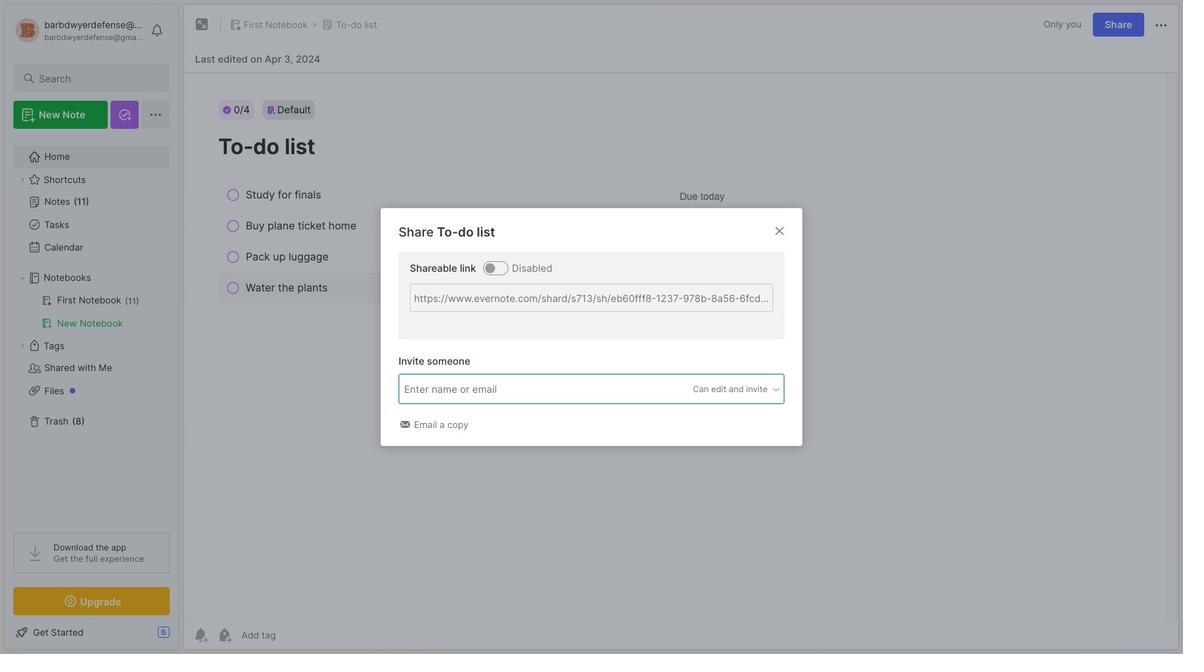 Task type: vqa. For each thing, say whether or not it's contained in the screenshot.
group at the left
yes



Task type: locate. For each thing, give the bounding box(es) containing it.
add a reminder image
[[192, 627, 209, 644]]

group inside tree
[[13, 290, 169, 335]]

Note Editor text field
[[184, 73, 1179, 621]]

none search field inside 'main' element
[[39, 70, 157, 87]]

None search field
[[39, 70, 157, 87]]

tree
[[5, 137, 178, 521]]

main element
[[0, 0, 183, 655]]

close image
[[772, 223, 789, 240]]

Shared URL text field
[[410, 284, 774, 312]]

group
[[13, 290, 169, 335]]

expand notebooks image
[[18, 274, 27, 283]]



Task type: describe. For each thing, give the bounding box(es) containing it.
Search text field
[[39, 72, 157, 85]]

Add tag field
[[403, 382, 572, 397]]

tree inside 'main' element
[[5, 137, 178, 521]]

expand tags image
[[18, 342, 27, 350]]

add tag image
[[216, 627, 233, 644]]

Select permission field
[[667, 383, 781, 396]]

expand note image
[[194, 16, 211, 33]]

shared link switcher image
[[486, 263, 495, 273]]

note window element
[[183, 4, 1180, 650]]



